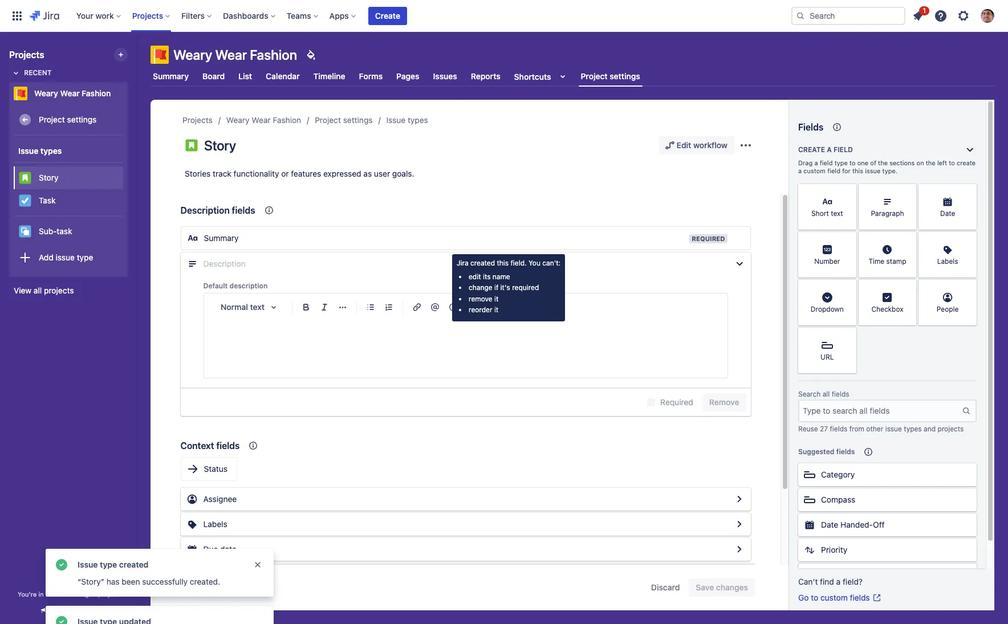 Task type: locate. For each thing, give the bounding box(es) containing it.
create inside button
[[375, 11, 401, 20]]

1 horizontal spatial projects
[[132, 11, 163, 20]]

fashion left "add to starred" icon
[[82, 88, 111, 98]]

due date
[[203, 545, 237, 555]]

project inside tab list
[[581, 71, 608, 81]]

a right in
[[46, 591, 49, 599]]

jira
[[457, 259, 469, 268]]

field left for
[[828, 167, 841, 175]]

priority button
[[799, 539, 977, 562]]

banner
[[0, 0, 1009, 32]]

2 success image from the top
[[55, 616, 68, 625]]

1 vertical spatial story
[[39, 173, 58, 182]]

type up has
[[100, 560, 117, 570]]

more information image for number
[[842, 233, 856, 247]]

goals.
[[393, 169, 415, 179]]

give feedback button down you're in a team-managed project
[[32, 602, 105, 621]]

projects up recent
[[9, 50, 44, 60]]

pages link
[[394, 66, 422, 87]]

paragraph
[[872, 210, 905, 218]]

story up the 'track'
[[204, 138, 236, 153]]

sidebar navigation image
[[124, 46, 150, 68]]

type down sub-task link
[[77, 253, 93, 262]]

1 horizontal spatial issue
[[866, 167, 881, 175]]

1 horizontal spatial time
[[869, 258, 885, 266]]

one
[[858, 159, 869, 167]]

1 horizontal spatial the
[[927, 159, 936, 167]]

all right view
[[34, 286, 42, 296]]

1 horizontal spatial weary wear fashion link
[[226, 114, 301, 127]]

info panel image
[[483, 301, 497, 314]]

projects button
[[129, 7, 175, 25]]

1 horizontal spatial projects
[[938, 425, 965, 434]]

issue
[[866, 167, 881, 175], [56, 253, 75, 262], [886, 425, 903, 434]]

required
[[513, 284, 539, 292]]

1 open field configuration image from the top
[[733, 493, 747, 507]]

0 horizontal spatial issue
[[56, 253, 75, 262]]

0 horizontal spatial weary wear fashion link
[[9, 82, 123, 105]]

add to starred image
[[124, 87, 138, 100]]

projects inside 'popup button'
[[132, 11, 163, 20]]

weary wear fashion down recent
[[34, 88, 111, 98]]

time left the stamp
[[869, 258, 885, 266]]

success image
[[55, 559, 68, 572], [55, 616, 68, 625]]

other
[[867, 425, 884, 434]]

reorder
[[469, 306, 493, 315]]

this
[[853, 167, 864, 175], [497, 259, 509, 268]]

issue up story link
[[18, 146, 38, 155]]

custom
[[804, 167, 826, 175], [821, 593, 848, 603]]

1 vertical spatial types
[[40, 146, 62, 155]]

0 vertical spatial feedback
[[226, 583, 262, 593]]

give feedback down dismiss icon
[[208, 583, 262, 593]]

list link
[[236, 66, 255, 87]]

of
[[871, 159, 877, 167]]

custom down the drag
[[804, 167, 826, 175]]

track
[[213, 169, 232, 179]]

created
[[471, 259, 495, 268], [119, 560, 149, 570]]

it's
[[501, 284, 511, 292]]

0 horizontal spatial story
[[39, 173, 58, 182]]

bold ⌘b image
[[299, 301, 313, 314]]

give down team-
[[51, 607, 65, 616]]

weary right the projects link
[[226, 115, 250, 125]]

text inside dropdown button
[[250, 302, 265, 312]]

weary down recent
[[34, 88, 58, 98]]

issue types up story link
[[18, 146, 62, 155]]

0 horizontal spatial time
[[822, 571, 840, 580]]

types up story link
[[40, 146, 62, 155]]

2 horizontal spatial projects
[[183, 115, 213, 125]]

to right 'go' at right bottom
[[812, 593, 819, 603]]

drag a field type to one of the sections on the left to create a custom field for this issue type.
[[799, 159, 976, 175]]

date down left
[[941, 210, 956, 218]]

successfully
[[142, 577, 188, 587]]

1 horizontal spatial created
[[471, 259, 495, 268]]

feedback down dismiss icon
[[226, 583, 262, 593]]

it down if
[[495, 295, 499, 303]]

weary up board
[[173, 47, 212, 63]]

1 horizontal spatial summary
[[204, 233, 239, 243]]

open field configuration image inside assignee button
[[733, 493, 747, 507]]

open field configuration image for labels
[[733, 518, 747, 532]]

0 vertical spatial give feedback button
[[185, 579, 268, 597]]

more information about the suggested fields image
[[862, 446, 876, 459]]

labels up due date
[[203, 520, 228, 530]]

apps button
[[326, 7, 361, 25]]

issue up "story"
[[78, 560, 98, 570]]

0 vertical spatial give
[[208, 583, 224, 593]]

0 vertical spatial weary wear fashion
[[173, 47, 297, 63]]

find
[[821, 577, 835, 587]]

more information about the context fields image down functionality
[[262, 204, 276, 217]]

status
[[204, 464, 228, 474]]

project down recent
[[39, 114, 65, 124]]

2 horizontal spatial type
[[835, 159, 848, 167]]

suggested
[[799, 448, 835, 456]]

1 horizontal spatial more information about the context fields image
[[262, 204, 276, 217]]

a right find
[[837, 577, 841, 587]]

1 vertical spatial give feedback
[[51, 607, 98, 616]]

0 horizontal spatial issue
[[18, 146, 38, 155]]

due date button
[[181, 539, 751, 561]]

2 vertical spatial types
[[905, 425, 922, 434]]

1 vertical spatial feedback
[[67, 607, 98, 616]]

0 horizontal spatial project settings
[[39, 114, 97, 124]]

tab list
[[144, 66, 1002, 87]]

1 vertical spatial wear
[[60, 88, 80, 98]]

give feedback down you're in a team-managed project
[[51, 607, 98, 616]]

add issue type
[[39, 253, 93, 262]]

open field configuration image inside labels button
[[733, 518, 747, 532]]

2 vertical spatial issue
[[78, 560, 98, 570]]

1 horizontal spatial weary
[[173, 47, 212, 63]]

created up its
[[471, 259, 495, 268]]

search image
[[797, 11, 806, 20]]

project settings link down timeline link
[[315, 114, 373, 127]]

weary wear fashion
[[173, 47, 297, 63], [34, 88, 111, 98], [226, 115, 301, 125]]

task
[[57, 226, 72, 236]]

fields down functionality
[[232, 205, 255, 216]]

1 vertical spatial this
[[497, 259, 509, 268]]

1 vertical spatial projects
[[938, 425, 965, 434]]

1 horizontal spatial issue
[[78, 560, 98, 570]]

description down stories
[[181, 205, 230, 216]]

a
[[828, 146, 832, 154], [815, 159, 819, 167], [799, 167, 802, 175], [837, 577, 841, 587], [46, 591, 49, 599]]

tab list containing project settings
[[144, 66, 1002, 87]]

1 horizontal spatial project
[[315, 115, 341, 125]]

1 group from the top
[[14, 136, 123, 276]]

from
[[850, 425, 865, 434]]

1 vertical spatial labels
[[203, 520, 228, 530]]

text down description
[[250, 302, 265, 312]]

dismiss image
[[253, 561, 262, 570]]

type inside button
[[77, 253, 93, 262]]

code snippet image
[[465, 301, 478, 314]]

name
[[493, 273, 511, 281]]

to right left
[[950, 159, 956, 167]]

reuse 27 fields from other issue types and projects
[[799, 425, 965, 434]]

0 horizontal spatial types
[[40, 146, 62, 155]]

feedback
[[226, 583, 262, 593], [67, 607, 98, 616]]

field down create a field
[[820, 159, 833, 167]]

feedback down managed
[[67, 607, 98, 616]]

2 horizontal spatial weary
[[226, 115, 250, 125]]

go to custom fields link
[[799, 593, 882, 604]]

2 vertical spatial fashion
[[273, 115, 301, 125]]

project down timeline link
[[315, 115, 341, 125]]

group
[[14, 136, 123, 276], [14, 162, 123, 216]]

wear
[[215, 47, 247, 63], [60, 88, 80, 98], [252, 115, 271, 125]]

the right on
[[927, 159, 936, 167]]

0 horizontal spatial create
[[375, 11, 401, 20]]

all for search
[[823, 390, 830, 399]]

category
[[822, 470, 856, 480]]

0 horizontal spatial summary
[[153, 71, 189, 81]]

description up default
[[203, 259, 246, 269]]

text for normal text
[[250, 302, 265, 312]]

list
[[239, 71, 252, 81]]

type up for
[[835, 159, 848, 167]]

create for create
[[375, 11, 401, 20]]

1 vertical spatial text
[[250, 302, 265, 312]]

dashboards button
[[220, 7, 280, 25]]

created up been
[[119, 560, 149, 570]]

0 vertical spatial this
[[853, 167, 864, 175]]

Type to search all fields text field
[[800, 401, 963, 422]]

0 horizontal spatial more information about the context fields image
[[247, 439, 260, 453]]

0 horizontal spatial text
[[250, 302, 265, 312]]

create
[[958, 159, 976, 167]]

labels up 'people'
[[938, 258, 959, 266]]

"story" has been successfully created.
[[78, 577, 220, 587]]

0 horizontal spatial give
[[51, 607, 65, 616]]

create button
[[369, 7, 407, 25]]

1 vertical spatial give feedback button
[[32, 602, 105, 621]]

more information image down short text
[[842, 233, 856, 247]]

more information image for paragraph
[[902, 185, 916, 199]]

to up for
[[850, 159, 856, 167]]

2 horizontal spatial wear
[[252, 115, 271, 125]]

give feedback button down date
[[185, 579, 268, 597]]

1 the from the left
[[879, 159, 888, 167]]

settings image
[[958, 9, 971, 23]]

1 vertical spatial it
[[495, 306, 499, 315]]

type.
[[883, 167, 898, 175]]

features
[[291, 169, 321, 179]]

it left quote icon
[[495, 306, 499, 315]]

0 vertical spatial open field configuration image
[[733, 493, 747, 507]]

time for time stamp
[[869, 258, 885, 266]]

summary inside tab list
[[153, 71, 189, 81]]

fashion down calendar link
[[273, 115, 301, 125]]

this down the one
[[853, 167, 864, 175]]

1 vertical spatial success image
[[55, 616, 68, 625]]

fields right search at the right bottom of the page
[[832, 390, 850, 399]]

projects right the and
[[938, 425, 965, 434]]

text for short text
[[831, 210, 844, 218]]

summary down description fields on the left top
[[204, 233, 239, 243]]

weary wear fashion link down recent
[[9, 82, 123, 105]]

issue type icon image
[[185, 139, 199, 152]]

1 vertical spatial description
[[203, 259, 246, 269]]

create up the drag
[[799, 146, 826, 154]]

0 vertical spatial text
[[831, 210, 844, 218]]

2 horizontal spatial to
[[950, 159, 956, 167]]

2 group from the top
[[14, 162, 123, 216]]

0 vertical spatial wear
[[215, 47, 247, 63]]

date up priority
[[822, 520, 839, 530]]

its
[[483, 273, 491, 281]]

give down due date
[[208, 583, 224, 593]]

apps
[[330, 11, 349, 20]]

success image up team-
[[55, 559, 68, 572]]

1 horizontal spatial wear
[[215, 47, 247, 63]]

a right the drag
[[815, 159, 819, 167]]

stories track functionality or features expressed as user goals.
[[185, 169, 415, 179]]

discard
[[652, 583, 680, 593]]

1 vertical spatial date
[[822, 520, 839, 530]]

fields left this link will be opened in a new tab icon
[[851, 593, 871, 603]]

weary wear fashion down list link
[[226, 115, 301, 125]]

0 vertical spatial weary
[[173, 47, 212, 63]]

more information about the context fields image
[[262, 204, 276, 217], [247, 439, 260, 453]]

calendar link
[[264, 66, 302, 87]]

priority
[[822, 546, 848, 555]]

1 horizontal spatial date
[[941, 210, 956, 218]]

projects right 'work'
[[132, 11, 163, 20]]

success image down team-
[[55, 616, 68, 625]]

more information image for people
[[963, 281, 976, 295]]

set background color image
[[304, 48, 318, 62]]

labels inside labels button
[[203, 520, 228, 530]]

managed
[[69, 591, 96, 599]]

0 vertical spatial projects
[[132, 11, 163, 20]]

more information image
[[842, 185, 856, 199], [902, 185, 916, 199], [842, 281, 856, 295], [963, 281, 976, 295]]

weary wear fashion link down list link
[[226, 114, 301, 127]]

issue types
[[387, 115, 428, 125], [18, 146, 62, 155]]

2 open field configuration image from the top
[[733, 518, 747, 532]]

1 success image from the top
[[55, 559, 68, 572]]

weary wear fashion up the list
[[173, 47, 297, 63]]

1 vertical spatial give
[[51, 607, 65, 616]]

more options image
[[740, 139, 753, 152]]

expressed
[[324, 169, 362, 179]]

project settings link down recent
[[14, 108, 123, 131]]

it
[[495, 295, 499, 303], [495, 306, 499, 315]]

story up task
[[39, 173, 58, 182]]

1 vertical spatial all
[[823, 390, 830, 399]]

1 horizontal spatial give feedback button
[[185, 579, 268, 597]]

0 horizontal spatial give feedback button
[[32, 602, 105, 621]]

fashion up calendar
[[250, 47, 297, 63]]

issue types down 'pages' link
[[387, 115, 428, 125]]

issue
[[387, 115, 406, 125], [18, 146, 38, 155], [78, 560, 98, 570]]

reports
[[471, 71, 501, 81]]

time inside time tracking button
[[822, 571, 840, 580]]

project right "shortcuts" popup button
[[581, 71, 608, 81]]

field for drag
[[820, 159, 833, 167]]

appswitcher icon image
[[10, 9, 24, 23]]

timeline link
[[311, 66, 348, 87]]

issue down 'pages' link
[[387, 115, 406, 125]]

text right short
[[831, 210, 844, 218]]

0 horizontal spatial feedback
[[67, 607, 98, 616]]

more information image down create
[[963, 185, 976, 199]]

context fields
[[181, 441, 240, 451]]

url
[[821, 353, 835, 362]]

quote image
[[501, 301, 515, 314]]

normal
[[221, 302, 248, 312]]

project settings link
[[14, 108, 123, 131], [315, 114, 373, 127]]

story
[[204, 138, 236, 153], [39, 173, 58, 182]]

0 vertical spatial time
[[869, 258, 885, 266]]

1 horizontal spatial all
[[823, 390, 830, 399]]

issue types link
[[387, 114, 428, 127]]

0 vertical spatial type
[[835, 159, 848, 167]]

project
[[581, 71, 608, 81], [39, 114, 65, 124], [315, 115, 341, 125]]

0 vertical spatial issue types
[[387, 115, 428, 125]]

more information image
[[963, 185, 976, 199], [842, 233, 856, 247], [902, 233, 916, 247], [902, 281, 916, 295]]

time right can't
[[822, 571, 840, 580]]

1 vertical spatial field
[[820, 159, 833, 167]]

0 vertical spatial date
[[941, 210, 956, 218]]

give
[[208, 583, 224, 593], [51, 607, 65, 616]]

fields
[[232, 205, 255, 216], [832, 390, 850, 399], [831, 425, 848, 434], [216, 441, 240, 451], [837, 448, 856, 456], [851, 593, 871, 603]]

2 horizontal spatial issue
[[886, 425, 903, 434]]

jira image
[[30, 9, 59, 23], [30, 9, 59, 23]]

collapse recent projects image
[[9, 66, 23, 80]]

more information about the context fields image right context fields
[[247, 439, 260, 453]]

field up for
[[834, 146, 854, 154]]

projects down add issue type
[[44, 286, 74, 296]]

more information image down the stamp
[[902, 281, 916, 295]]

projects inside view all projects link
[[44, 286, 74, 296]]

issue right "other"
[[886, 425, 903, 434]]

type inside drag a field type to one of the sections on the left to create a custom field for this issue type.
[[835, 159, 848, 167]]

date inside button
[[822, 520, 839, 530]]

field?
[[843, 577, 863, 587]]

all right search at the right bottom of the page
[[823, 390, 830, 399]]

more information image up the stamp
[[902, 233, 916, 247]]

notifications image
[[912, 9, 926, 23]]

0 horizontal spatial to
[[812, 593, 819, 603]]

custom down can't find a field?
[[821, 593, 848, 603]]

0 vertical spatial create
[[375, 11, 401, 20]]

types left the and
[[905, 425, 922, 434]]

italic ⌘i image
[[318, 301, 331, 314]]

issue down of
[[866, 167, 881, 175]]

summary left board
[[153, 71, 189, 81]]

projects up issue type icon
[[183, 115, 213, 125]]

labels
[[938, 258, 959, 266], [203, 520, 228, 530]]

0 vertical spatial description
[[181, 205, 230, 216]]

0 horizontal spatial all
[[34, 286, 42, 296]]

open field configuration image for assignee
[[733, 493, 747, 507]]

forms link
[[357, 66, 385, 87]]

time stamp
[[869, 258, 907, 266]]

0 vertical spatial it
[[495, 295, 499, 303]]

your work button
[[73, 7, 125, 25]]

open field configuration image
[[733, 493, 747, 507], [733, 518, 747, 532]]

2 vertical spatial field
[[828, 167, 841, 175]]

field.
[[511, 259, 527, 268]]

more information about the context fields image for context fields
[[247, 439, 260, 453]]

settings inside tab list
[[610, 71, 641, 81]]

0 horizontal spatial labels
[[203, 520, 228, 530]]

1 vertical spatial summary
[[204, 233, 239, 243]]

create
[[375, 11, 401, 20], [799, 146, 826, 154]]

this up name
[[497, 259, 509, 268]]

0 horizontal spatial issue types
[[18, 146, 62, 155]]

issue right add
[[56, 253, 75, 262]]

issue inside drag a field type to one of the sections on the left to create a custom field for this issue type.
[[866, 167, 881, 175]]

1 vertical spatial create
[[799, 146, 826, 154]]

off
[[874, 520, 885, 530]]

0 vertical spatial labels
[[938, 258, 959, 266]]

types
[[408, 115, 428, 125], [40, 146, 62, 155], [905, 425, 922, 434]]

0 horizontal spatial created
[[119, 560, 149, 570]]

user
[[374, 169, 390, 179]]

emoji image
[[447, 301, 460, 314]]

time
[[869, 258, 885, 266], [822, 571, 840, 580]]

0 vertical spatial types
[[408, 115, 428, 125]]

the right of
[[879, 159, 888, 167]]

types down 'pages' link
[[408, 115, 428, 125]]

view all projects
[[14, 286, 74, 296]]

create right apps popup button
[[375, 11, 401, 20]]

fields
[[799, 122, 824, 132]]



Task type: vqa. For each thing, say whether or not it's contained in the screenshot.
the successfully on the bottom of the page
yes



Task type: describe. For each thing, give the bounding box(es) containing it.
a down more information about the fields image
[[828, 146, 832, 154]]

numbered list ⌘⇧7 image
[[382, 301, 396, 314]]

2 vertical spatial weary
[[226, 115, 250, 125]]

created.
[[190, 577, 220, 587]]

created inside jira created this field. you can't: edit its name change if it's required remove it reorder it
[[471, 259, 495, 268]]

issue inside button
[[56, 253, 75, 262]]

normal text
[[221, 302, 265, 312]]

field for create
[[834, 146, 854, 154]]

0 horizontal spatial settings
[[67, 114, 97, 124]]

default description
[[203, 282, 268, 290]]

1 vertical spatial created
[[119, 560, 149, 570]]

description for description fields
[[181, 205, 230, 216]]

compass button
[[799, 489, 977, 512]]

link image
[[410, 301, 424, 314]]

checkbox
[[872, 306, 904, 314]]

mention image
[[428, 301, 442, 314]]

forms
[[359, 71, 383, 81]]

1 horizontal spatial give feedback
[[208, 583, 262, 593]]

workflow
[[694, 140, 728, 150]]

board link
[[200, 66, 227, 87]]

reuse
[[799, 425, 819, 434]]

filters
[[182, 11, 205, 20]]

Search field
[[792, 7, 906, 25]]

0 horizontal spatial wear
[[60, 88, 80, 98]]

more information about the context fields image for description fields
[[262, 204, 276, 217]]

0 vertical spatial required
[[692, 235, 726, 243]]

2 vertical spatial type
[[100, 560, 117, 570]]

assignee
[[203, 495, 237, 504]]

add issue type button
[[14, 247, 123, 269]]

team-
[[51, 591, 69, 599]]

view
[[14, 286, 31, 296]]

1 vertical spatial issue types
[[18, 146, 62, 155]]

1 horizontal spatial labels
[[938, 258, 959, 266]]

projects link
[[183, 114, 213, 127]]

description
[[230, 282, 268, 290]]

filters button
[[178, 7, 216, 25]]

1 vertical spatial weary wear fashion link
[[226, 114, 301, 127]]

date for date handed-off
[[822, 520, 839, 530]]

this inside jira created this field. you can't: edit its name change if it's required remove it reorder it
[[497, 259, 509, 268]]

you
[[529, 259, 541, 268]]

teams
[[287, 11, 311, 20]]

projects for the projects link
[[183, 115, 213, 125]]

close field configuration image
[[733, 257, 747, 271]]

0 horizontal spatial project
[[39, 114, 65, 124]]

create for create a field
[[799, 146, 826, 154]]

go
[[799, 593, 809, 603]]

can't find a field?
[[799, 577, 863, 587]]

open field configuration image
[[733, 543, 747, 557]]

projects for projects 'popup button'
[[132, 11, 163, 20]]

bullet list ⌘⇧8 image
[[364, 301, 377, 314]]

your profile and settings image
[[981, 9, 995, 23]]

fields left more information about the suggested fields "image"
[[837, 448, 856, 456]]

pages
[[397, 71, 420, 81]]

1
[[924, 6, 927, 15]]

2 horizontal spatial types
[[905, 425, 922, 434]]

group containing issue types
[[14, 136, 123, 276]]

task
[[39, 195, 56, 205]]

group containing story
[[14, 162, 123, 216]]

default
[[203, 282, 228, 290]]

primary element
[[7, 0, 792, 32]]

search
[[799, 390, 821, 399]]

0 vertical spatial issue
[[387, 115, 406, 125]]

short
[[812, 210, 830, 218]]

search all fields
[[799, 390, 850, 399]]

date for date
[[941, 210, 956, 218]]

0 vertical spatial weary wear fashion link
[[9, 82, 123, 105]]

shortcuts
[[515, 72, 552, 81]]

sub-task link
[[14, 220, 123, 243]]

change
[[469, 284, 493, 292]]

more information image for time stamp
[[902, 233, 916, 247]]

help image
[[935, 9, 948, 23]]

calendar
[[266, 71, 300, 81]]

time tracking button
[[799, 564, 977, 587]]

0 horizontal spatial project settings link
[[14, 108, 123, 131]]

view all projects link
[[9, 281, 128, 301]]

1 horizontal spatial to
[[850, 159, 856, 167]]

stamp
[[887, 258, 907, 266]]

more formatting image
[[336, 301, 350, 314]]

banner containing your work
[[0, 0, 1009, 32]]

edit workflow button
[[659, 136, 735, 155]]

more information about the fields image
[[831, 120, 845, 134]]

add
[[39, 253, 54, 262]]

sections
[[890, 159, 916, 167]]

fields inside "link"
[[851, 593, 871, 603]]

types inside issue types link
[[408, 115, 428, 125]]

fields right 27
[[831, 425, 848, 434]]

your work
[[76, 11, 114, 20]]

can't:
[[543, 259, 561, 268]]

2 vertical spatial wear
[[252, 115, 271, 125]]

0 vertical spatial fashion
[[250, 47, 297, 63]]

handed-
[[841, 520, 874, 530]]

tracking
[[842, 571, 872, 580]]

as
[[364, 169, 372, 179]]

0 horizontal spatial projects
[[9, 50, 44, 60]]

date
[[220, 545, 237, 555]]

more information image for date
[[963, 185, 976, 199]]

sub-
[[39, 226, 57, 236]]

fields up the status
[[216, 441, 240, 451]]

normal text button
[[215, 295, 287, 320]]

board
[[203, 71, 225, 81]]

all for view
[[34, 286, 42, 296]]

this inside drag a field type to one of the sections on the left to create a custom field for this issue type.
[[853, 167, 864, 175]]

remove
[[469, 295, 493, 303]]

project
[[98, 591, 119, 599]]

and
[[924, 425, 936, 434]]

context
[[181, 441, 214, 451]]

create project image
[[116, 50, 126, 59]]

edit
[[469, 273, 481, 281]]

labels button
[[181, 514, 751, 536]]

1 vertical spatial issue
[[18, 146, 38, 155]]

in
[[38, 591, 44, 599]]

1 vertical spatial fashion
[[82, 88, 111, 98]]

summary link
[[151, 66, 191, 87]]

description for description
[[203, 259, 246, 269]]

teams button
[[283, 7, 323, 25]]

functionality
[[234, 169, 279, 179]]

1 horizontal spatial story
[[204, 138, 236, 153]]

work
[[96, 11, 114, 20]]

shortcuts button
[[512, 66, 572, 87]]

a down the drag
[[799, 167, 802, 175]]

add issue type image
[[18, 251, 32, 265]]

short text
[[812, 210, 844, 218]]

dashboards
[[223, 11, 269, 20]]

stories
[[185, 169, 211, 179]]

go to custom fields
[[799, 593, 871, 603]]

or
[[281, 169, 289, 179]]

2 horizontal spatial project settings
[[581, 71, 641, 81]]

issues link
[[431, 66, 460, 87]]

1 horizontal spatial project settings
[[315, 115, 373, 125]]

for
[[843, 167, 851, 175]]

due
[[203, 545, 218, 555]]

1 vertical spatial weary
[[34, 88, 58, 98]]

reports link
[[469, 66, 503, 87]]

has
[[107, 577, 120, 587]]

you're
[[18, 591, 37, 599]]

more information image for checkbox
[[902, 281, 916, 295]]

2 vertical spatial weary wear fashion
[[226, 115, 301, 125]]

1 vertical spatial weary wear fashion
[[34, 88, 111, 98]]

can't
[[799, 577, 819, 587]]

more information image for dropdown
[[842, 281, 856, 295]]

custom inside drag a field type to one of the sections on the left to create a custom field for this issue type.
[[804, 167, 826, 175]]

27
[[821, 425, 829, 434]]

2 the from the left
[[927, 159, 936, 167]]

1 horizontal spatial issue types
[[387, 115, 428, 125]]

1 horizontal spatial settings
[[343, 115, 373, 125]]

this link will be opened in a new tab image
[[873, 594, 882, 603]]

custom inside "link"
[[821, 593, 848, 603]]

story link
[[14, 167, 123, 189]]

1 vertical spatial required
[[661, 398, 694, 407]]

task link
[[14, 189, 123, 212]]

1 horizontal spatial project settings link
[[315, 114, 373, 127]]

on
[[917, 159, 925, 167]]

more information image for short text
[[842, 185, 856, 199]]

0 horizontal spatial give feedback
[[51, 607, 98, 616]]

recent
[[24, 68, 52, 77]]

jira created this field. you can't: edit its name change if it's required remove it reorder it
[[457, 259, 561, 315]]

to inside "link"
[[812, 593, 819, 603]]

time for time tracking
[[822, 571, 840, 580]]



